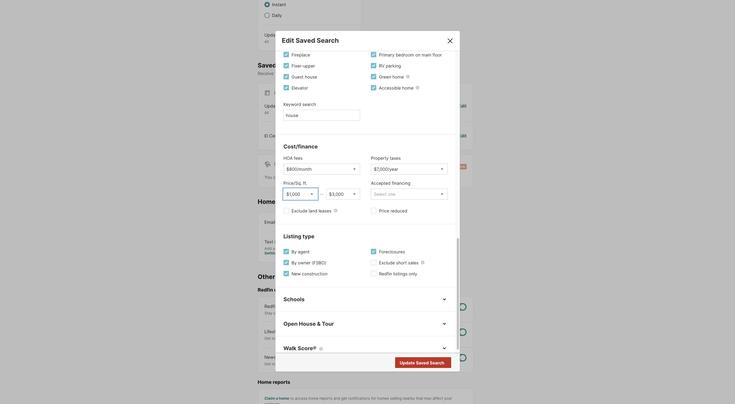 Task type: vqa. For each thing, say whether or not it's contained in the screenshot.


Task type: locate. For each thing, give the bounding box(es) containing it.
searches
[[278, 62, 306, 69], [310, 175, 329, 180]]

claim a home link
[[265, 397, 289, 401]]

and left get
[[334, 397, 340, 401]]

main
[[422, 52, 432, 58]]

0 horizontal spatial no
[[417, 133, 422, 139]]

saved
[[296, 37, 315, 44], [258, 62, 276, 69], [296, 175, 309, 180], [416, 361, 429, 366]]

agent.
[[433, 311, 444, 316], [413, 362, 424, 367]]

1 vertical spatial &
[[283, 330, 286, 335]]

exclude short sales
[[379, 261, 419, 266]]

instant
[[272, 2, 286, 7]]

1 horizontal spatial from
[[373, 362, 381, 367]]

1 vertical spatial search
[[430, 361, 444, 366]]

0 vertical spatial a
[[381, 311, 383, 316]]

on right based
[[329, 71, 334, 76]]

by
[[292, 250, 297, 255], [292, 261, 297, 266]]

2 for from the top
[[274, 162, 283, 167]]

1 vertical spatial emails
[[277, 274, 296, 281]]

edit for edit saved search
[[282, 37, 294, 44]]

all up el
[[265, 111, 269, 115]]

get inside "lifestyle & tips get local insights, home improvement tips, style and design resources."
[[265, 337, 271, 341]]

add
[[265, 247, 272, 251]]

to left buy
[[356, 311, 360, 316]]

design
[[359, 337, 371, 341]]

to
[[279, 311, 283, 316], [356, 311, 360, 316], [290, 397, 294, 401]]

& left tour
[[317, 321, 321, 328]]

1 horizontal spatial a
[[381, 311, 383, 316]]

local inside "lifestyle & tips get local insights, home improvement tips, style and design resources."
[[272, 337, 280, 341]]

upper
[[303, 63, 315, 69]]

fees
[[294, 156, 303, 161]]

exclude down foreclosures
[[379, 261, 395, 266]]

and inside "lifestyle & tips get local insights, home improvement tips, style and design resources."
[[351, 337, 358, 341]]

a right sell
[[381, 311, 383, 316]]

0 vertical spatial agent.
[[433, 311, 444, 316]]

0 vertical spatial update
[[265, 32, 280, 38]]

and right home,
[[396, 311, 403, 316]]

and right style
[[351, 337, 358, 341]]

1 vertical spatial from
[[373, 362, 381, 367]]

0 vertical spatial edit button
[[459, 103, 467, 115]]

0 vertical spatial agent
[[298, 250, 310, 255]]

by agent
[[292, 250, 310, 255]]

on
[[415, 52, 421, 58], [329, 71, 334, 76], [349, 220, 355, 225], [293, 311, 297, 316]]

saved up 'receive'
[[258, 62, 276, 69]]

all
[[265, 39, 269, 44], [265, 111, 269, 115]]

0 vertical spatial searches
[[278, 62, 306, 69]]

fireplace
[[292, 52, 310, 58]]

your right market
[[382, 362, 390, 367]]

edit saved search element
[[282, 37, 440, 44]]

0 horizontal spatial the
[[298, 362, 304, 367]]

hoa fees
[[284, 156, 303, 161]]

update types all down the "for sale"
[[265, 104, 292, 115]]

local inside newsletter from my agent get notified about the latest trends in the real estate market from your local redfin agent.
[[391, 362, 399, 367]]

redfin listings only
[[379, 272, 417, 277]]

0 vertical spatial emails
[[424, 133, 437, 139]]

on right "always" in the left bottom of the page
[[349, 220, 355, 225]]

edit saved search dialog
[[275, 0, 460, 372]]

0 vertical spatial exclude
[[292, 209, 308, 214]]

agent inside edit saved search dialog
[[298, 250, 310, 255]]

primary bedroom on main floor
[[379, 52, 442, 58]]

get down lifestyle
[[265, 337, 271, 341]]

redfin news stay up to date on redfin's tools and features, how to buy or sell a home, and connect with an agent.
[[265, 304, 444, 316]]

account
[[313, 247, 329, 251]]

text (sms)
[[265, 240, 287, 245]]

saved up ft.
[[296, 175, 309, 180]]

0 vertical spatial notifications
[[288, 71, 314, 76]]

1 horizontal spatial no
[[423, 361, 429, 367]]

listing
[[284, 234, 301, 240]]

for for notifications
[[371, 397, 376, 401]]

0 vertical spatial by
[[292, 250, 297, 255]]

for
[[274, 91, 283, 96], [274, 162, 283, 167]]

searches left while
[[310, 175, 329, 180]]

2 all from the top
[[265, 111, 269, 115]]

emails for no emails
[[424, 133, 437, 139]]

home for home reports
[[258, 380, 272, 386]]

primary
[[379, 52, 395, 58]]

new
[[292, 272, 301, 277]]

a inside redfin news stay up to date on redfin's tools and features, how to buy or sell a home, and connect with an agent.
[[381, 311, 383, 316]]

keyword
[[284, 102, 301, 107]]

in right trends
[[328, 362, 331, 367]]

your right affect
[[444, 397, 452, 401]]

Instant radio
[[265, 2, 270, 7]]

how
[[348, 311, 355, 316]]

home up "claim"
[[258, 380, 272, 386]]

1 get from the top
[[265, 337, 271, 341]]

0 vertical spatial from
[[288, 355, 297, 361]]

0 vertical spatial update types all
[[265, 32, 292, 44]]

notifications
[[288, 71, 314, 76], [348, 397, 370, 401]]

update types all
[[265, 32, 292, 44], [265, 104, 292, 115]]

claim a home
[[265, 397, 289, 401]]

1 vertical spatial in
[[328, 362, 331, 367]]

preferred
[[345, 71, 364, 76]]

1 types from the top
[[281, 32, 292, 38]]

None checkbox
[[449, 304, 467, 311], [449, 329, 467, 337], [449, 304, 467, 311], [449, 329, 467, 337]]

1 vertical spatial update types all
[[265, 104, 292, 115]]

0 vertical spatial search
[[365, 71, 379, 76]]

reports up 'claim a home'
[[273, 380, 290, 386]]

redfin's
[[298, 311, 313, 316]]

agent
[[298, 250, 310, 255], [306, 355, 318, 361]]

1 vertical spatial search
[[302, 102, 316, 107]]

type
[[303, 234, 315, 240]]

home left tours
[[258, 198, 276, 206]]

1 horizontal spatial searches
[[310, 175, 329, 180]]

edit inside dialog
[[282, 37, 294, 44]]

1 horizontal spatial emails
[[424, 133, 437, 139]]

update down the "for sale"
[[265, 104, 280, 109]]

0 horizontal spatial &
[[283, 330, 286, 335]]

exclude left "land" at the left bottom
[[292, 209, 308, 214]]

1 horizontal spatial for
[[371, 397, 376, 401]]

0 horizontal spatial for
[[363, 175, 369, 180]]

search for update saved search
[[430, 361, 444, 366]]

local
[[272, 337, 280, 341], [391, 362, 399, 367]]

1 horizontal spatial reports
[[320, 397, 333, 401]]

home
[[258, 198, 276, 206], [258, 380, 272, 386]]

for left sale
[[274, 91, 283, 96]]

2 vertical spatial edit
[[459, 133, 467, 139]]

1 vertical spatial notifications
[[348, 397, 370, 401]]

1 by from the top
[[292, 250, 297, 255]]

None checkbox
[[449, 355, 467, 362]]

always on
[[334, 220, 355, 225]]

2 home from the top
[[258, 380, 272, 386]]

1 vertical spatial no
[[423, 361, 429, 367]]

the down my
[[298, 362, 304, 367]]

redfin inside redfin news stay up to date on redfin's tools and features, how to buy or sell a home, and connect with an agent.
[[265, 304, 278, 310]]

1 edit button from the top
[[459, 103, 467, 115]]

ft.
[[303, 181, 307, 186]]

you can create saved searches while searching for rentals .
[[265, 175, 385, 180]]

list box up financing
[[371, 164, 448, 175]]

el
[[265, 133, 268, 139]]

1 vertical spatial types
[[281, 104, 292, 109]]

0 horizontal spatial from
[[288, 355, 297, 361]]

1 vertical spatial a
[[276, 397, 278, 401]]

0 horizontal spatial to
[[279, 311, 283, 316]]

0 horizontal spatial emails
[[277, 274, 296, 281]]

1 vertical spatial exclude
[[379, 261, 395, 266]]

0 horizontal spatial in
[[309, 247, 312, 251]]

home right the access
[[309, 397, 319, 401]]

may
[[424, 397, 432, 401]]

2 update types all from the top
[[265, 104, 292, 115]]

1 vertical spatial for
[[274, 162, 283, 167]]

and right the tools
[[323, 311, 330, 316]]

from up about
[[288, 355, 297, 361]]

0 vertical spatial for
[[274, 91, 283, 96]]

1 vertical spatial agent
[[306, 355, 318, 361]]

list box up you can create saved searches while searching for rentals .
[[284, 164, 360, 175]]

1 vertical spatial for
[[371, 397, 376, 401]]

search for edit saved search
[[317, 37, 339, 44]]

agent up latest
[[306, 355, 318, 361]]

agent. left results
[[413, 362, 424, 367]]

your left preferred
[[335, 71, 344, 76]]

searches up guest in the left of the page
[[278, 62, 306, 69]]

1 vertical spatial reports
[[320, 397, 333, 401]]

1 vertical spatial get
[[265, 362, 271, 367]]

1 vertical spatial all
[[265, 111, 269, 115]]

for left 'rentals'
[[363, 175, 369, 180]]

for
[[363, 175, 369, 180], [371, 397, 376, 401]]

0 vertical spatial edit
[[282, 37, 294, 44]]

for for for sale
[[274, 91, 283, 96]]

0 horizontal spatial search
[[302, 102, 316, 107]]

list box down ft.
[[284, 189, 318, 200]]

types down daily
[[281, 32, 292, 38]]

0 vertical spatial home
[[258, 198, 276, 206]]

2 get from the top
[[265, 362, 271, 367]]

estimate.
[[265, 403, 281, 405]]

no inside button
[[423, 361, 429, 367]]

to inside to access home reports and get notifications for homes selling nearby that may affect your estimate.
[[290, 397, 294, 401]]

saved inside "button"
[[416, 361, 429, 366]]

2 by from the top
[[292, 261, 297, 266]]

0 horizontal spatial notifications
[[288, 71, 314, 76]]

0 horizontal spatial searches
[[278, 62, 306, 69]]

get
[[265, 337, 271, 341], [265, 362, 271, 367]]

you
[[265, 175, 272, 180]]

from right market
[[373, 362, 381, 367]]

a
[[381, 311, 383, 316], [276, 397, 278, 401]]

and
[[323, 311, 330, 316], [396, 311, 403, 316], [351, 337, 358, 341], [334, 397, 340, 401]]

reports left get
[[320, 397, 333, 401]]

1 horizontal spatial the
[[332, 362, 338, 367]]

notifications right get
[[348, 397, 370, 401]]

all down daily option
[[265, 39, 269, 44]]

your up settings
[[273, 247, 281, 251]]

1 vertical spatial by
[[292, 261, 297, 266]]

on inside saved searches receive timely notifications based on your preferred search filters.
[[329, 71, 334, 76]]

elevator
[[292, 85, 308, 91]]

account settings link
[[265, 247, 329, 256]]

1 horizontal spatial to
[[290, 397, 294, 401]]

agent. inside newsletter from my agent get notified about the latest trends in the real estate market from your local redfin agent.
[[413, 362, 424, 367]]

home inside "lifestyle & tips get local insights, home improvement tips, style and design resources."
[[297, 337, 307, 341]]

2 horizontal spatial to
[[356, 311, 360, 316]]

update types all down daily
[[265, 32, 292, 44]]

connect
[[404, 311, 418, 316]]

search
[[365, 71, 379, 76], [302, 102, 316, 107]]

the
[[298, 362, 304, 367], [332, 362, 338, 367]]

notifications inside saved searches receive timely notifications based on your preferred search filters.
[[288, 71, 314, 76]]

1 vertical spatial home
[[258, 380, 272, 386]]

fixer-
[[292, 63, 303, 69]]

types down the "for sale"
[[281, 104, 292, 109]]

1 home from the top
[[258, 198, 276, 206]]

open house & tour
[[284, 321, 334, 328]]

owner
[[298, 261, 311, 266]]

access
[[295, 397, 308, 401]]

market
[[359, 362, 372, 367]]

0 vertical spatial no
[[417, 133, 422, 139]]

0 vertical spatial for
[[363, 175, 369, 180]]

1 horizontal spatial agent.
[[433, 311, 444, 316]]

1 horizontal spatial &
[[317, 321, 321, 328]]

update down daily option
[[265, 32, 280, 38]]

1 horizontal spatial exclude
[[379, 261, 395, 266]]

on left main
[[415, 52, 421, 58]]

foreclosures
[[379, 250, 405, 255]]

& inside open house & tour link
[[317, 321, 321, 328]]

in
[[309, 247, 312, 251], [328, 362, 331, 367]]

0 vertical spatial &
[[317, 321, 321, 328]]

0 vertical spatial types
[[281, 32, 292, 38]]

agent. inside redfin news stay up to date on redfin's tools and features, how to buy or sell a home, and connect with an agent.
[[433, 311, 444, 316]]

agent up owner
[[298, 250, 310, 255]]

1 horizontal spatial search
[[365, 71, 379, 76]]

for left homes
[[371, 397, 376, 401]]

notifications inside to access home reports and get notifications for homes selling nearby that may affect your estimate.
[[348, 397, 370, 401]]

resources.
[[372, 337, 390, 341]]

2 vertical spatial update
[[400, 361, 415, 366]]

by for by agent
[[292, 250, 297, 255]]

in right number
[[309, 247, 312, 251]]

1 horizontal spatial notifications
[[348, 397, 370, 401]]

selling
[[390, 397, 402, 401]]

score®
[[298, 346, 317, 352]]

construction
[[302, 272, 328, 277]]

update left no results
[[400, 361, 415, 366]]

0 vertical spatial local
[[272, 337, 280, 341]]

searching
[[342, 175, 362, 180]]

edit button for no emails
[[459, 133, 467, 139]]

1 horizontal spatial local
[[391, 362, 399, 367]]

home up estimate.
[[279, 397, 289, 401]]

a up estimate.
[[276, 397, 278, 401]]

accessible home
[[379, 85, 414, 91]]

get down newsletter
[[265, 362, 271, 367]]

0 horizontal spatial local
[[272, 337, 280, 341]]

saved left results
[[416, 361, 429, 366]]

price/sq.
[[284, 181, 302, 186]]

searches inside saved searches receive timely notifications based on your preferred search filters.
[[278, 62, 306, 69]]

home
[[393, 74, 404, 80], [402, 85, 414, 91], [297, 337, 307, 341], [279, 397, 289, 401], [309, 397, 319, 401]]

1 vertical spatial edit button
[[459, 133, 467, 139]]

1 for from the top
[[274, 91, 283, 96]]

for inside to access home reports and get notifications for homes selling nearby that may affect your estimate.
[[371, 397, 376, 401]]

0 vertical spatial all
[[265, 39, 269, 44]]

to right up
[[279, 311, 283, 316]]

0 vertical spatial search
[[317, 37, 339, 44]]

update saved search button
[[395, 358, 451, 369]]

1 vertical spatial agent.
[[413, 362, 424, 367]]

.
[[384, 175, 385, 180]]

about
[[287, 362, 297, 367]]

1 vertical spatial local
[[391, 362, 399, 367]]

list box down financing
[[371, 189, 448, 200]]

search left green
[[365, 71, 379, 76]]

home up accessible home
[[393, 74, 404, 80]]

& inside "lifestyle & tips get local insights, home improvement tips, style and design resources."
[[283, 330, 286, 335]]

0 horizontal spatial a
[[276, 397, 278, 401]]

the left real
[[332, 362, 338, 367]]

price reduced
[[379, 209, 407, 214]]

0 horizontal spatial reports
[[273, 380, 290, 386]]

list box
[[284, 164, 360, 175], [371, 164, 448, 175], [284, 189, 318, 200], [326, 189, 360, 200], [371, 189, 448, 200]]

agent. right an
[[433, 311, 444, 316]]

search up e.g. office, balcony, modern text field
[[302, 102, 316, 107]]

1 the from the left
[[298, 362, 304, 367]]

1 vertical spatial edit
[[459, 104, 467, 109]]

your
[[335, 71, 344, 76], [273, 247, 281, 251], [382, 362, 390, 367], [444, 397, 452, 401]]

claim
[[265, 397, 275, 401]]

redfin inside edit saved search dialog
[[379, 272, 392, 277]]

home up walk score®
[[297, 337, 307, 341]]

0 horizontal spatial exclude
[[292, 209, 308, 214]]

1 horizontal spatial search
[[430, 361, 444, 366]]

tours
[[277, 198, 293, 206]]

0 horizontal spatial agent.
[[413, 362, 424, 367]]

1 vertical spatial update
[[265, 104, 280, 109]]

search inside "button"
[[430, 361, 444, 366]]

email
[[265, 220, 275, 225]]

on right date
[[293, 311, 297, 316]]

add your phone number in
[[265, 247, 313, 251]]

& left tips
[[283, 330, 286, 335]]

for left rent
[[274, 162, 283, 167]]

to left the access
[[290, 397, 294, 401]]

2 edit button from the top
[[459, 133, 467, 139]]

1 horizontal spatial in
[[328, 362, 331, 367]]

fixer-upper
[[292, 63, 315, 69]]

for for for rent
[[274, 162, 283, 167]]

my
[[299, 355, 305, 361]]

0 horizontal spatial search
[[317, 37, 339, 44]]

notifications down 'fixer-upper'
[[288, 71, 314, 76]]

insights,
[[281, 337, 296, 341]]

0 vertical spatial get
[[265, 337, 271, 341]]



Task type: describe. For each thing, give the bounding box(es) containing it.
sales
[[408, 261, 419, 266]]

newsletter from my agent get notified about the latest trends in the real estate market from your local redfin agent.
[[265, 355, 424, 367]]

latest
[[305, 362, 315, 367]]

2 the from the left
[[332, 362, 338, 367]]

hoa
[[284, 156, 293, 161]]

list box for property taxes
[[371, 164, 448, 175]]

land
[[309, 209, 317, 214]]

filters.
[[380, 71, 393, 76]]

an
[[428, 311, 432, 316]]

open house & tour link
[[284, 321, 448, 329]]

redfin inside newsletter from my agent get notified about the latest trends in the real estate market from your local redfin agent.
[[400, 362, 412, 367]]

your inside to access home reports and get notifications for homes selling nearby that may affect your estimate.
[[444, 397, 452, 401]]

emails for other emails
[[277, 274, 296, 281]]

buy
[[361, 311, 368, 316]]

estate
[[347, 362, 358, 367]]

(fsbo)
[[312, 261, 326, 266]]

daily
[[272, 13, 282, 18]]

accessible
[[379, 85, 401, 91]]

search inside dialog
[[302, 102, 316, 107]]

saved searches receive timely notifications based on your preferred search filters.
[[258, 62, 393, 76]]

other emails
[[258, 274, 296, 281]]

2 types from the top
[[281, 104, 292, 109]]

rv
[[379, 63, 385, 69]]

sale
[[284, 91, 295, 96]]

lifestyle
[[265, 330, 282, 335]]

edit for edit button related to no emails
[[459, 133, 467, 139]]

your inside saved searches receive timely notifications based on your preferred search filters.
[[335, 71, 344, 76]]

tour
[[322, 321, 334, 328]]

reports inside to access home reports and get notifications for homes selling nearby that may affect your estimate.
[[320, 397, 333, 401]]

el cerrito test 1
[[265, 133, 297, 139]]

receive
[[258, 71, 274, 76]]

tips,
[[333, 337, 340, 341]]

no results button
[[416, 358, 450, 369]]

bedroom
[[396, 52, 414, 58]]

walk score® link
[[284, 345, 448, 353]]

property taxes
[[371, 156, 401, 161]]

no for no results
[[423, 361, 429, 367]]

short
[[396, 261, 407, 266]]

price/sq. ft.
[[284, 181, 307, 186]]

and inside to access home reports and get notifications for homes selling nearby that may affect your estimate.
[[334, 397, 340, 401]]

notified
[[272, 362, 285, 367]]

sell
[[374, 311, 380, 316]]

house
[[299, 321, 316, 328]]

edit for edit button corresponding to update types
[[459, 104, 467, 109]]

list box for accepted financing
[[371, 189, 448, 200]]

e.g. office, balcony, modern text field
[[286, 113, 358, 118]]

Daily radio
[[265, 13, 270, 18]]

date
[[284, 311, 292, 316]]

real
[[339, 362, 346, 367]]

accepted
[[371, 181, 391, 186]]

edit button for update types
[[459, 103, 467, 115]]

saved up fireplace
[[296, 37, 315, 44]]

account settings
[[265, 247, 329, 256]]

on inside edit saved search dialog
[[415, 52, 421, 58]]

redfin for redfin news stay up to date on redfin's tools and features, how to buy or sell a home, and connect with an agent.
[[265, 304, 278, 310]]

rent
[[284, 162, 295, 167]]

on inside redfin news stay up to date on redfin's tools and features, how to buy or sell a home, and connect with an agent.
[[293, 311, 297, 316]]

guest house
[[292, 74, 317, 80]]

results
[[430, 361, 444, 367]]

style
[[341, 337, 350, 341]]

0 vertical spatial in
[[309, 247, 312, 251]]

for rent
[[274, 162, 295, 167]]

no for no emails
[[417, 133, 422, 139]]

while
[[330, 175, 341, 180]]

no emails
[[417, 133, 437, 139]]

by for by owner (fsbo)
[[292, 261, 297, 266]]

number
[[294, 247, 308, 251]]

exclude for exclude land leases
[[292, 209, 308, 214]]

0 vertical spatial reports
[[273, 380, 290, 386]]

search inside saved searches receive timely notifications based on your preferred search filters.
[[365, 71, 379, 76]]

home for home tours
[[258, 198, 276, 206]]

for for searching
[[363, 175, 369, 180]]

keyword search
[[284, 102, 316, 107]]

in inside newsletter from my agent get notified about the latest trends in the real estate market from your local redfin agent.
[[328, 362, 331, 367]]

up
[[274, 311, 278, 316]]

update inside "button"
[[400, 361, 415, 366]]

lifestyle & tips get local insights, home improvement tips, style and design resources.
[[265, 330, 390, 341]]

taxes
[[390, 156, 401, 161]]

exclude for exclude short sales
[[379, 261, 395, 266]]

always
[[334, 220, 348, 225]]

or
[[369, 311, 373, 316]]

home,
[[384, 311, 395, 316]]

redfin for redfin updates
[[258, 288, 273, 293]]

1 all from the top
[[265, 39, 269, 44]]

home right the accessible
[[402, 85, 414, 91]]

financing
[[392, 181, 410, 186]]

phone
[[282, 247, 293, 251]]

test
[[285, 133, 293, 139]]

parking
[[386, 63, 401, 69]]

redfin for redfin listings only
[[379, 272, 392, 277]]

nearby
[[403, 397, 415, 401]]

listings
[[393, 272, 408, 277]]

leases
[[319, 209, 332, 214]]

saved inside saved searches receive timely notifications based on your preferred search filters.
[[258, 62, 276, 69]]

house
[[305, 74, 317, 80]]

to access home reports and get notifications for homes selling nearby that may affect your estimate.
[[265, 397, 452, 405]]

list box down while
[[326, 189, 360, 200]]

guest
[[292, 74, 304, 80]]

your inside newsletter from my agent get notified about the latest trends in the real estate market from your local redfin agent.
[[382, 362, 390, 367]]

list box for hoa fees
[[284, 164, 360, 175]]

get inside newsletter from my agent get notified about the latest trends in the real estate market from your local redfin agent.
[[265, 362, 271, 367]]

agent inside newsletter from my agent get notified about the latest trends in the real estate market from your local redfin agent.
[[306, 355, 318, 361]]

homes
[[377, 397, 389, 401]]

no results
[[423, 361, 444, 367]]

open
[[284, 321, 298, 328]]

home reports
[[258, 380, 290, 386]]

1 update types all from the top
[[265, 32, 292, 44]]

schools link
[[284, 296, 448, 304]]

based
[[315, 71, 327, 76]]

home inside to access home reports and get notifications for homes selling nearby that may affect your estimate.
[[309, 397, 319, 401]]

newsletter
[[265, 355, 287, 361]]

—
[[320, 192, 324, 197]]

accepted financing
[[371, 181, 410, 186]]

(sms)
[[274, 240, 287, 245]]

tips
[[287, 330, 294, 335]]

settings
[[265, 251, 280, 256]]

floor
[[433, 52, 442, 58]]

redfin updates
[[258, 288, 294, 293]]

walk score®
[[284, 346, 317, 352]]

other
[[258, 274, 275, 281]]

rv parking
[[379, 63, 401, 69]]

1 vertical spatial searches
[[310, 175, 329, 180]]



